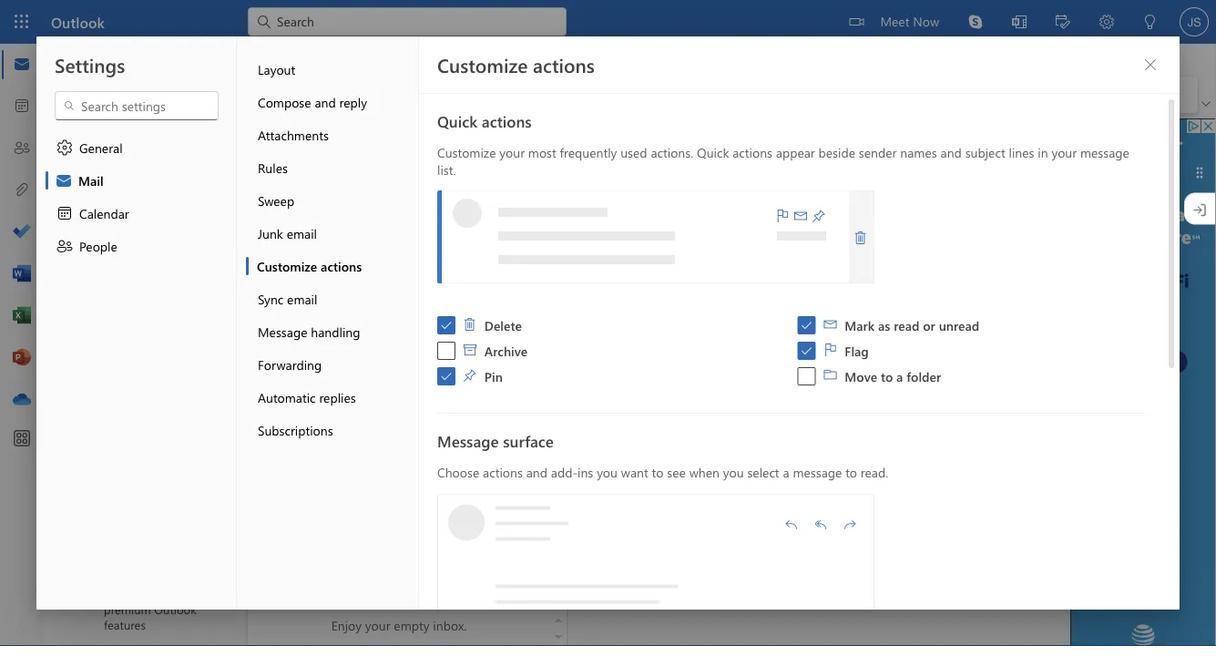 Task type: describe. For each thing, give the bounding box(es) containing it.
microsoft
[[363, 439, 416, 456]]

beside
[[819, 144, 856, 161]]

actions.
[[651, 144, 694, 161]]

calendar image
[[13, 98, 31, 116]]

automatic
[[258, 389, 316, 406]]

attachments
[[258, 126, 329, 143]]

import contacts
[[295, 330, 384, 347]]

see
[[667, 464, 686, 481]]

and inside customize your most frequently used actions. quick actions appear beside sender names and subject lines in your message list.
[[941, 144, 962, 161]]


[[266, 294, 284, 312]]


[[824, 343, 837, 356]]

compose and reply button
[[246, 86, 418, 119]]

get for get started
[[259, 181, 279, 198]]

compose and reply
[[258, 93, 367, 110]]

 for mark
[[801, 319, 814, 332]]

message inside section
[[337, 366, 386, 383]]

done
[[360, 593, 390, 610]]

view
[[87, 86, 114, 103]]

forwarding button
[[246, 348, 418, 381]]

0
[[295, 221, 302, 237]]

1 you from the left
[[597, 464, 618, 481]]

actions up 
[[482, 110, 532, 131]]

import
[[295, 330, 334, 347]]

reply
[[340, 93, 367, 110]]

 for delete
[[440, 319, 453, 332]]

most
[[529, 144, 557, 161]]


[[56, 237, 74, 255]]


[[55, 171, 73, 190]]


[[850, 15, 865, 29]]

people image
[[13, 139, 31, 158]]

 archive
[[464, 343, 528, 359]]

meet now
[[881, 12, 940, 29]]

message list section
[[248, 117, 567, 646]]

outlook for premium outlook features
[[154, 601, 197, 617]]

unread
[[939, 317, 980, 334]]

sync email button
[[246, 283, 418, 315]]

 view settings
[[65, 86, 161, 104]]

sync
[[258, 290, 284, 307]]

and inside button
[[315, 93, 336, 110]]

get started
[[259, 181, 324, 198]]

upgrade
[[295, 439, 344, 456]]

junk email
[[258, 225, 317, 242]]

choose for get started
[[295, 257, 338, 274]]

 inside message list section
[[266, 221, 284, 239]]

inbox
[[312, 131, 349, 150]]

email for sync email
[[287, 290, 318, 307]]

 pin
[[464, 368, 503, 385]]

frequently
[[560, 144, 617, 161]]

outlook link
[[51, 0, 105, 44]]

confirm
[[295, 294, 340, 310]]

now
[[914, 12, 940, 29]]

subscriptions button
[[246, 414, 418, 447]]


[[266, 366, 284, 385]]

ins
[[578, 464, 594, 481]]

names
[[901, 144, 938, 161]]

mail image
[[13, 56, 31, 74]]

 button
[[1137, 50, 1166, 79]]

application containing settings
[[0, 0, 1217, 646]]

settings
[[55, 52, 125, 77]]

customize actions inside button
[[257, 258, 362, 274]]

mobile
[[368, 403, 406, 420]]

Search settings search field
[[76, 97, 200, 115]]


[[63, 99, 76, 112]]

appear
[[776, 144, 816, 161]]

read
[[894, 317, 920, 334]]

dialog containing settings
[[0, 0, 1217, 646]]

or
[[924, 317, 936, 334]]

help button
[[208, 44, 262, 72]]

1 horizontal spatial message
[[793, 464, 843, 481]]

your left 
[[500, 144, 525, 161]]

inbox.
[[433, 617, 467, 634]]

to right move at right bottom
[[881, 368, 894, 385]]

choose for customize actions
[[438, 464, 480, 481]]

customize your most frequently used actions. quick actions appear beside sender names and subject lines in your message list.
[[438, 144, 1130, 178]]

choose actions and add-ins you want to see when you select a message to read.
[[438, 464, 889, 481]]


[[464, 318, 477, 331]]

forwarding
[[258, 356, 322, 373]]

look
[[370, 257, 394, 274]]

left-rail-appbar navigation
[[4, 44, 40, 421]]

customize actions heading
[[438, 52, 595, 77]]

 button
[[75, 122, 106, 156]]

people
[[79, 237, 117, 254]]

archive
[[485, 343, 528, 359]]

message for message handling
[[258, 323, 308, 340]]

actions down outlook banner
[[533, 52, 595, 77]]


[[529, 184, 540, 195]]


[[266, 330, 284, 348]]

for
[[393, 593, 410, 610]]

your inside all done for the day enjoy your empty inbox.
[[365, 617, 391, 634]]

2 horizontal spatial a
[[897, 368, 904, 385]]

favorites tree
[[66, 115, 212, 304]]

zone
[[373, 294, 400, 310]]

attachments button
[[246, 119, 418, 151]]

want
[[621, 464, 649, 481]]

get for get outlook mobile
[[295, 403, 315, 420]]

1 horizontal spatial a
[[783, 464, 790, 481]]


[[824, 369, 837, 382]]

 for flag
[[801, 345, 814, 357]]

rules button
[[246, 151, 418, 184]]

send
[[295, 366, 324, 383]]

select
[[748, 464, 780, 481]]

automatic replies button
[[246, 381, 418, 414]]

mail
[[78, 172, 104, 189]]



Task type: locate. For each thing, give the bounding box(es) containing it.
tree
[[66, 341, 212, 646]]


[[266, 257, 284, 275]]

message inside button
[[258, 323, 308, 340]]

 left 
[[440, 370, 453, 383]]

customize actions inside "tab panel"
[[438, 52, 595, 77]]

outlook for get outlook mobile
[[319, 403, 364, 420]]


[[65, 86, 83, 104], [56, 139, 74, 157]]

get
[[259, 181, 279, 198], [295, 403, 315, 420]]

2 horizontal spatial outlook
[[319, 403, 364, 420]]

 left 
[[801, 319, 814, 332]]

0 horizontal spatial customize actions
[[257, 258, 362, 274]]

contacts
[[337, 330, 384, 347]]

automatic replies
[[258, 389, 356, 406]]

favorites tree item
[[66, 122, 212, 159]]

1 horizontal spatial and
[[527, 464, 548, 481]]

you right when
[[724, 464, 744, 481]]

message inside customize your most frequently used actions. quick actions appear beside sender names and subject lines in your message list.
[[1081, 144, 1130, 161]]

customize inside customize your most frequently used actions. quick actions appear beside sender names and subject lines in your message list.
[[438, 144, 496, 161]]

replies
[[319, 389, 356, 406]]

 left 0
[[266, 221, 284, 239]]

to right the upgrade
[[348, 439, 359, 456]]

choose
[[295, 257, 338, 274], [438, 464, 480, 481]]

rules
[[258, 159, 288, 176]]

 left  button
[[56, 139, 74, 157]]

list.
[[438, 161, 456, 178]]

favorites
[[109, 129, 168, 149]]

0 horizontal spatial a
[[327, 366, 334, 383]]

a right send
[[327, 366, 334, 383]]

to left see
[[652, 464, 664, 481]]

1 horizontal spatial outlook
[[154, 601, 197, 617]]

1 horizontal spatial you
[[724, 464, 744, 481]]

powerpoint image
[[13, 349, 31, 367]]

onedrive image
[[13, 391, 31, 409]]

delete
[[485, 317, 522, 334]]

sender
[[859, 144, 897, 161]]

customize actions up quick actions at the left of the page
[[438, 52, 595, 77]]

1 vertical spatial message
[[337, 366, 386, 383]]

the
[[414, 593, 433, 610]]

0 horizontal spatial message
[[258, 323, 308, 340]]

 delete
[[464, 317, 522, 334]]

tab list containing home
[[90, 44, 263, 72]]

message
[[258, 323, 308, 340], [438, 430, 499, 451]]

confirm time zone
[[295, 294, 400, 310]]

outlook right premium
[[154, 601, 197, 617]]

pin
[[485, 368, 503, 385]]

get outlook mobile
[[295, 403, 406, 420]]

junk
[[258, 225, 283, 242]]

1 horizontal spatial get
[[295, 403, 315, 420]]

choose down junk email button
[[295, 257, 338, 274]]

 left 
[[801, 345, 814, 357]]

choose down 365
[[438, 464, 480, 481]]

2 vertical spatial outlook
[[154, 601, 197, 617]]

actions down message surface
[[483, 464, 523, 481]]

customize up quick actions at the left of the page
[[438, 52, 528, 77]]

meet
[[881, 12, 910, 29]]

customize inside button
[[257, 258, 317, 274]]

0 horizontal spatial get
[[259, 181, 279, 198]]

actions inside customize your most frequently used actions. quick actions appear beside sender names and subject lines in your message list.
[[733, 144, 773, 161]]

choose inside customize actions "tab panel"
[[438, 464, 480, 481]]

 button
[[523, 131, 552, 157]]

2 vertical spatial and
[[527, 464, 548, 481]]

message up 'replies'
[[337, 366, 386, 383]]

0 vertical spatial customize actions
[[438, 52, 595, 77]]

your down done
[[365, 617, 391, 634]]

email for junk email
[[287, 225, 317, 242]]

home
[[104, 49, 139, 66]]


[[108, 204, 126, 222]]

premium outlook features button
[[66, 560, 246, 646]]

used
[[621, 144, 648, 161]]

1 vertical spatial and
[[941, 144, 962, 161]]

customize down quick actions at the left of the page
[[438, 144, 496, 161]]

day
[[436, 593, 457, 610]]

 inside settings tab list
[[56, 139, 74, 157]]

0 horizontal spatial choose
[[295, 257, 338, 274]]

started
[[283, 181, 324, 198]]

2 vertical spatial customize
[[257, 258, 317, 274]]

application
[[0, 0, 1217, 646]]

surface
[[503, 430, 554, 451]]

to do image
[[13, 223, 31, 242]]

enjoy
[[331, 617, 362, 634]]

your
[[500, 144, 525, 161], [1052, 144, 1078, 161], [341, 257, 366, 274], [365, 617, 391, 634]]

files image
[[13, 181, 31, 200]]

actions
[[533, 52, 595, 77], [482, 110, 532, 131], [733, 144, 773, 161], [321, 258, 362, 274], [483, 464, 523, 481]]

flag
[[845, 343, 869, 359]]

 for pin
[[440, 370, 453, 383]]

message surface
[[438, 430, 554, 451]]

message down 
[[258, 323, 308, 340]]

1 vertical spatial get
[[295, 403, 315, 420]]

 for  view settings
[[65, 86, 83, 104]]

0 horizontal spatial you
[[597, 464, 618, 481]]

read.
[[861, 464, 889, 481]]

email right 
[[287, 290, 318, 307]]

 for 
[[56, 139, 74, 157]]

layout group
[[294, 77, 473, 109]]

email left 6 at the left
[[287, 225, 317, 242]]

and right the names
[[941, 144, 962, 161]]

to inside message list section
[[348, 439, 359, 456]]


[[84, 132, 98, 146]]

sweep
[[258, 192, 295, 209]]

all
[[342, 593, 357, 610]]

1 vertical spatial email
[[287, 290, 318, 307]]

outlook down send a message
[[319, 403, 364, 420]]


[[824, 318, 837, 331]]

premium
[[104, 601, 151, 617]]

message handling button
[[246, 315, 418, 348]]

a inside message list section
[[327, 366, 334, 383]]

0 vertical spatial email
[[287, 225, 317, 242]]

 calendar
[[56, 204, 129, 222]]

your left look
[[341, 257, 366, 274]]

1 vertical spatial message
[[438, 430, 499, 451]]

message handling
[[258, 323, 360, 340]]

customize actions tab panel
[[419, 36, 1180, 646]]

sync email
[[258, 290, 318, 307]]

 mark as read or unread
[[824, 317, 980, 334]]

2 horizontal spatial and
[[941, 144, 962, 161]]

message left surface
[[438, 430, 499, 451]]

calendar
[[79, 205, 129, 222]]

1 vertical spatial quick
[[697, 144, 730, 161]]

folder
[[907, 368, 942, 385]]

get down rules
[[259, 181, 279, 198]]

actions left appear
[[733, 144, 773, 161]]

0 vertical spatial and
[[315, 93, 336, 110]]

0 horizontal spatial and
[[315, 93, 336, 110]]

premium outlook features
[[104, 601, 197, 633]]

customize
[[438, 52, 528, 77], [438, 144, 496, 161], [257, 258, 317, 274]]

tab list
[[90, 44, 263, 72]]

message
[[1081, 144, 1130, 161], [337, 366, 386, 383], [793, 464, 843, 481]]

quick up list.
[[438, 110, 478, 131]]


[[62, 51, 82, 70]]

and
[[315, 93, 336, 110], [941, 144, 962, 161], [527, 464, 548, 481]]

get up subscriptions
[[295, 403, 315, 420]]

1 vertical spatial outlook
[[319, 403, 364, 420]]

more apps image
[[13, 430, 31, 448]]

settings tab list
[[36, 36, 237, 610]]

message right in
[[1081, 144, 1130, 161]]

document containing settings
[[0, 0, 1217, 646]]

2 you from the left
[[724, 464, 744, 481]]

all done for the day enjoy your empty inbox.
[[331, 593, 467, 634]]

 left view
[[65, 86, 83, 104]]

1 vertical spatial customize
[[438, 144, 496, 161]]

1 horizontal spatial customize actions
[[438, 52, 595, 77]]

message right select
[[793, 464, 843, 481]]

1 horizontal spatial message
[[438, 430, 499, 451]]

message for message surface
[[438, 430, 499, 451]]

 left 
[[440, 319, 453, 332]]

a right select
[[783, 464, 790, 481]]

0 vertical spatial customize
[[438, 52, 528, 77]]

to left read.
[[846, 464, 858, 481]]

2 horizontal spatial message
[[1081, 144, 1130, 161]]

1 vertical spatial choose
[[438, 464, 480, 481]]

and left add-
[[527, 464, 548, 481]]


[[108, 241, 126, 259]]

compose
[[258, 93, 311, 110]]

your right in
[[1052, 144, 1078, 161]]

complete
[[331, 221, 383, 237]]

in
[[1039, 144, 1049, 161]]

you right ins
[[597, 464, 618, 481]]

0 vertical spatial choose
[[295, 257, 338, 274]]

outlook inside message list section
[[319, 403, 364, 420]]

0 horizontal spatial message
[[337, 366, 386, 383]]

outlook banner
[[0, 0, 1217, 44]]

document
[[0, 0, 1217, 646]]

0 horizontal spatial outlook
[[51, 12, 105, 31]]

0 of 6 complete
[[295, 221, 383, 237]]

quick inside customize your most frequently used actions. quick actions appear beside sender names and subject lines in your message list.
[[697, 144, 730, 161]]

move
[[845, 368, 878, 385]]

quick right 'actions.'
[[697, 144, 730, 161]]

settings
[[117, 86, 161, 103]]

upgrade to microsoft 365
[[295, 439, 440, 456]]

0 vertical spatial message
[[1081, 144, 1130, 161]]

choose inside message list section
[[295, 257, 338, 274]]

365
[[420, 439, 440, 456]]

word image
[[13, 265, 31, 283]]

a left folder
[[897, 368, 904, 385]]

0 vertical spatial message
[[258, 323, 308, 340]]

and left the 'reply' at the top left
[[315, 93, 336, 110]]


[[529, 136, 547, 154]]

dialog
[[0, 0, 1217, 646]]

add-
[[551, 464, 578, 481]]

mark
[[845, 317, 875, 334]]

outlook inside premium outlook features
[[154, 601, 197, 617]]

send a message
[[295, 366, 386, 383]]

customize down junk email at the left
[[257, 258, 317, 274]]

actions inside button
[[321, 258, 362, 274]]

home button
[[91, 44, 152, 72]]

quick actions
[[438, 110, 532, 131]]

1 horizontal spatial choose
[[438, 464, 480, 481]]

1 vertical spatial customize actions
[[257, 258, 362, 274]]

message inside customize actions "tab panel"
[[438, 430, 499, 451]]

0 vertical spatial outlook
[[51, 12, 105, 31]]

excel image
[[13, 307, 31, 325]]

actions down junk email button
[[321, 258, 362, 274]]

0 vertical spatial 
[[65, 86, 83, 104]]

of
[[306, 221, 317, 237]]

1 vertical spatial 
[[56, 139, 74, 157]]

customize actions up confirm
[[257, 258, 362, 274]]

0 vertical spatial get
[[259, 181, 279, 198]]

 button
[[520, 175, 549, 204]]

 move to a folder
[[824, 368, 942, 385]]

1 horizontal spatial quick
[[697, 144, 730, 161]]

0 horizontal spatial quick
[[438, 110, 478, 131]]

quick
[[438, 110, 478, 131], [697, 144, 730, 161]]

lines
[[1010, 144, 1035, 161]]

6
[[320, 221, 327, 237]]

2 vertical spatial message
[[793, 464, 843, 481]]

0 vertical spatial quick
[[438, 110, 478, 131]]

settings heading
[[55, 52, 125, 77]]

outlook inside banner
[[51, 12, 105, 31]]

outlook up  button on the top
[[51, 12, 105, 31]]



Task type: vqa. For each thing, say whether or not it's contained in the screenshot.

no



